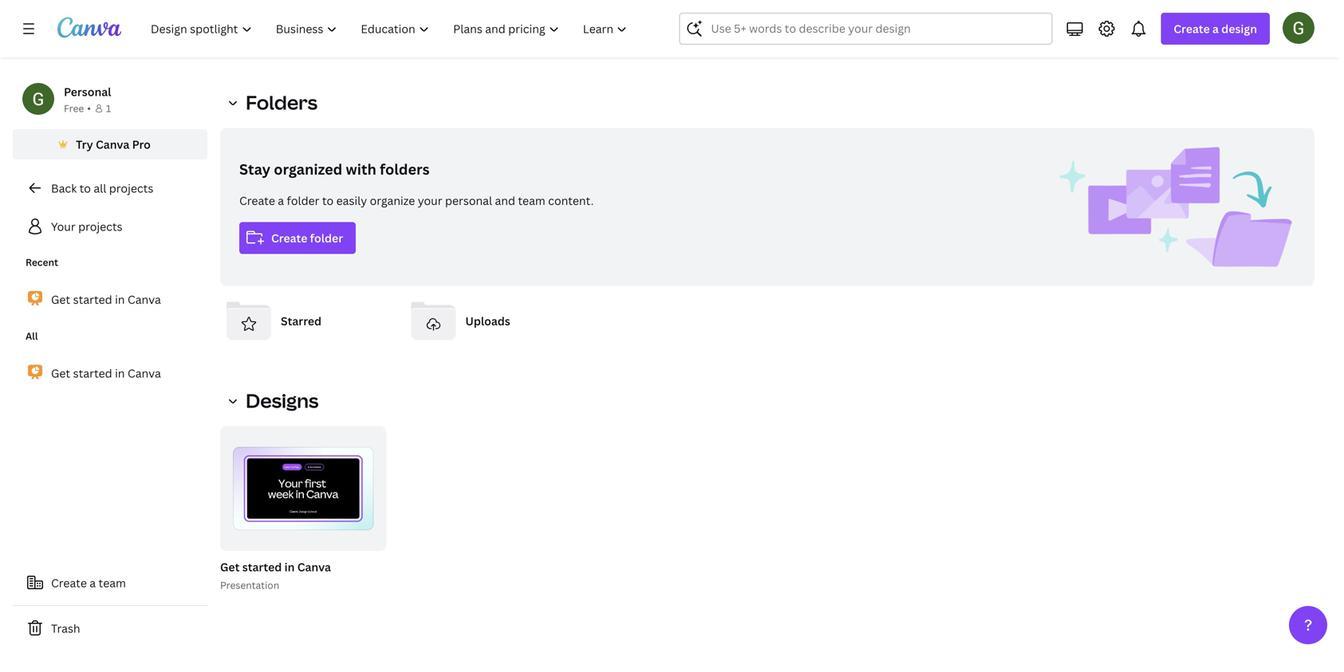 Task type: vqa. For each thing, say whether or not it's contained in the screenshot.
BEGIN
no



Task type: describe. For each thing, give the bounding box(es) containing it.
stay organized with folders
[[239, 160, 430, 179]]

with
[[346, 160, 376, 179]]

in inside the get started in canva presentation
[[285, 560, 295, 575]]

free
[[64, 102, 84, 115]]

folders
[[246, 89, 318, 115]]

create a design
[[1174, 21, 1257, 36]]

and
[[495, 193, 515, 208]]

create for create a design
[[1174, 21, 1210, 36]]

uploads link
[[405, 292, 577, 350]]

back to all projects
[[51, 181, 153, 196]]

1 get started in canva link from the top
[[13, 282, 207, 316]]

create a design button
[[1161, 13, 1270, 45]]

0 horizontal spatial to
[[79, 181, 91, 196]]

folders button
[[220, 87, 327, 118]]

organized
[[274, 160, 343, 179]]

starred link
[[220, 292, 392, 350]]

try canva pro button
[[13, 129, 207, 160]]

create for create a folder to easily organize your personal and team content.
[[239, 193, 275, 208]]

trash
[[51, 621, 80, 636]]

get started in canva for second get started in canva link from the bottom
[[51, 292, 161, 307]]

0 vertical spatial projects
[[109, 181, 153, 196]]

organize
[[370, 193, 415, 208]]

Search search field
[[711, 14, 1021, 44]]

2 get started in canva link from the top
[[13, 356, 207, 390]]

trash link
[[13, 613, 207, 645]]

create a team
[[51, 576, 126, 591]]

canva inside try canva pro button
[[96, 137, 129, 152]]

0 vertical spatial folder
[[287, 193, 320, 208]]

1 horizontal spatial team
[[518, 193, 546, 208]]

designs button
[[220, 385, 328, 417]]

folders
[[380, 160, 430, 179]]

a for design
[[1213, 21, 1219, 36]]

your projects
[[51, 219, 123, 234]]

your
[[418, 193, 442, 208]]

easily
[[336, 193, 367, 208]]

create folder button
[[239, 222, 356, 254]]

get started in canva for first get started in canva link from the bottom of the page
[[51, 366, 161, 381]]

designs
[[246, 388, 319, 414]]

a for folder
[[278, 193, 284, 208]]

get started in canva button
[[220, 558, 331, 578]]

back to all projects link
[[13, 172, 207, 204]]

get for second get started in canva link from the bottom
[[51, 292, 70, 307]]



Task type: locate. For each thing, give the bounding box(es) containing it.
projects right all
[[109, 181, 153, 196]]

personal
[[445, 193, 492, 208]]

design
[[1222, 21, 1257, 36]]

free •
[[64, 102, 91, 115]]

create folder
[[271, 231, 343, 246]]

presentation
[[220, 579, 279, 592]]

projects
[[109, 181, 153, 196], [78, 219, 123, 234]]

get started in canva
[[51, 292, 161, 307], [51, 366, 161, 381]]

get started in canva presentation
[[220, 560, 331, 592]]

1 vertical spatial folder
[[310, 231, 343, 246]]

a up create folder button
[[278, 193, 284, 208]]

team
[[518, 193, 546, 208], [99, 576, 126, 591]]

0 horizontal spatial team
[[99, 576, 126, 591]]

try
[[76, 137, 93, 152]]

0 vertical spatial team
[[518, 193, 546, 208]]

get for first get started in canva link from the bottom of the page
[[51, 366, 70, 381]]

1 vertical spatial get started in canva
[[51, 366, 161, 381]]

0 vertical spatial a
[[1213, 21, 1219, 36]]

1 vertical spatial in
[[115, 366, 125, 381]]

2 get started in canva from the top
[[51, 366, 161, 381]]

2 vertical spatial a
[[90, 576, 96, 591]]

projects right your
[[78, 219, 123, 234]]

a inside dropdown button
[[1213, 21, 1219, 36]]

1 vertical spatial started
[[73, 366, 112, 381]]

1
[[106, 102, 111, 115]]

create up trash at the left bottom of page
[[51, 576, 87, 591]]

to left all
[[79, 181, 91, 196]]

get inside the get started in canva presentation
[[220, 560, 240, 575]]

1 vertical spatial get
[[51, 366, 70, 381]]

starred
[[281, 314, 322, 329]]

None search field
[[679, 13, 1053, 45]]

1 vertical spatial a
[[278, 193, 284, 208]]

0 vertical spatial get started in canva link
[[13, 282, 207, 316]]

canva inside the get started in canva presentation
[[297, 560, 331, 575]]

started inside the get started in canva presentation
[[242, 560, 282, 575]]

a
[[1213, 21, 1219, 36], [278, 193, 284, 208], [90, 576, 96, 591]]

team right and
[[518, 193, 546, 208]]

folder inside button
[[310, 231, 343, 246]]

all
[[26, 330, 38, 343]]

stay
[[239, 160, 270, 179]]

0 vertical spatial get started in canva
[[51, 292, 161, 307]]

a up the 'trash' link
[[90, 576, 96, 591]]

2 vertical spatial in
[[285, 560, 295, 575]]

personal
[[64, 84, 111, 99]]

get started in canva link
[[13, 282, 207, 316], [13, 356, 207, 390]]

a left design
[[1213, 21, 1219, 36]]

all
[[94, 181, 106, 196]]

•
[[87, 102, 91, 115]]

2 horizontal spatial a
[[1213, 21, 1219, 36]]

started for first get started in canva link from the bottom of the page
[[73, 366, 112, 381]]

create for create folder
[[271, 231, 307, 246]]

1 vertical spatial projects
[[78, 219, 123, 234]]

a inside "button"
[[90, 576, 96, 591]]

pro
[[132, 137, 151, 152]]

0 vertical spatial get
[[51, 292, 70, 307]]

try canva pro
[[76, 137, 151, 152]]

in for first get started in canva link from the bottom of the page
[[115, 366, 125, 381]]

content.
[[548, 193, 594, 208]]

your
[[51, 219, 76, 234]]

in
[[115, 292, 125, 307], [115, 366, 125, 381], [285, 560, 295, 575]]

1 vertical spatial team
[[99, 576, 126, 591]]

2 vertical spatial get
[[220, 560, 240, 575]]

0 vertical spatial in
[[115, 292, 125, 307]]

your projects link
[[13, 211, 207, 243]]

team up the 'trash' link
[[99, 576, 126, 591]]

gary orlando image
[[1283, 12, 1315, 44]]

create left design
[[1174, 21, 1210, 36]]

team inside "button"
[[99, 576, 126, 591]]

folder down easily
[[310, 231, 343, 246]]

in for second get started in canva link from the bottom
[[115, 292, 125, 307]]

create for create a team
[[51, 576, 87, 591]]

to
[[79, 181, 91, 196], [322, 193, 334, 208]]

recent
[[26, 256, 58, 269]]

top level navigation element
[[140, 13, 641, 45]]

0 horizontal spatial a
[[90, 576, 96, 591]]

back
[[51, 181, 77, 196]]

1 get started in canva from the top
[[51, 292, 161, 307]]

create a team button
[[13, 567, 207, 599]]

canva
[[96, 137, 129, 152], [128, 292, 161, 307], [128, 366, 161, 381], [297, 560, 331, 575]]

uploads
[[465, 314, 510, 329]]

create down stay
[[239, 193, 275, 208]]

started for second get started in canva link from the bottom
[[73, 292, 112, 307]]

0 vertical spatial started
[[73, 292, 112, 307]]

create a folder to easily organize your personal and team content.
[[239, 193, 594, 208]]

2 vertical spatial started
[[242, 560, 282, 575]]

to left easily
[[322, 193, 334, 208]]

create down organized
[[271, 231, 307, 246]]

get
[[51, 292, 70, 307], [51, 366, 70, 381], [220, 560, 240, 575]]

1 vertical spatial get started in canva link
[[13, 356, 207, 390]]

1 horizontal spatial a
[[278, 193, 284, 208]]

1 horizontal spatial to
[[322, 193, 334, 208]]

folder
[[287, 193, 320, 208], [310, 231, 343, 246]]

create inside dropdown button
[[1174, 21, 1210, 36]]

folder down organized
[[287, 193, 320, 208]]

create inside "button"
[[51, 576, 87, 591]]

a for team
[[90, 576, 96, 591]]

started
[[73, 292, 112, 307], [73, 366, 112, 381], [242, 560, 282, 575]]

create inside button
[[271, 231, 307, 246]]

create
[[1174, 21, 1210, 36], [239, 193, 275, 208], [271, 231, 307, 246], [51, 576, 87, 591]]



